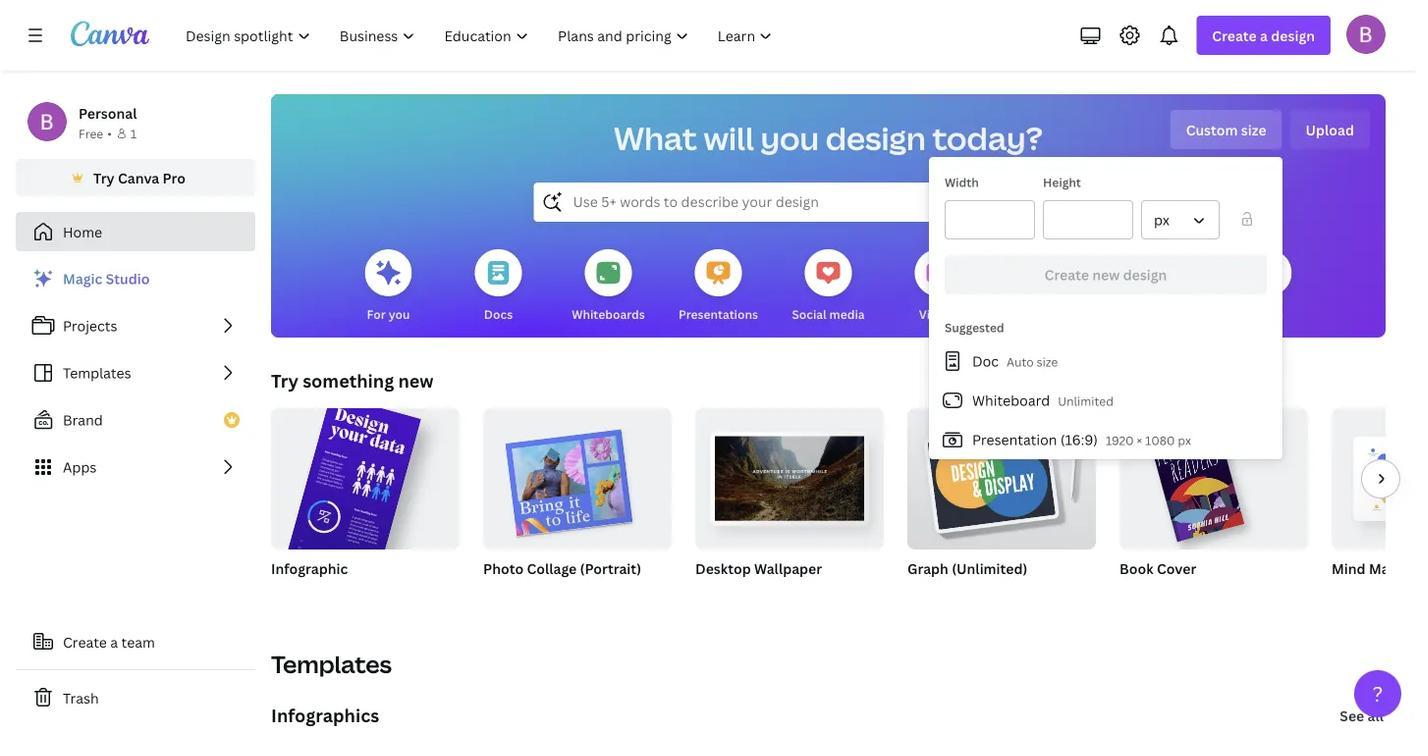 Task type: describe. For each thing, give the bounding box(es) containing it.
you inside button
[[389, 306, 410, 322]]

custom
[[1186, 120, 1238, 139]]

docs button
[[475, 236, 522, 338]]

canva
[[118, 168, 159, 187]]

create for create a team
[[63, 633, 107, 652]]

team
[[121, 633, 155, 652]]

see all
[[1340, 707, 1384, 725]]

map
[[1369, 559, 1398, 578]]

create for create a design
[[1212, 26, 1257, 45]]

desktop wallpaper
[[695, 559, 822, 578]]

create a design
[[1212, 26, 1315, 45]]

book cover
[[1120, 559, 1196, 578]]

upload button
[[1290, 110, 1370, 149]]

suggested
[[945, 320, 1004, 336]]

try canva pro button
[[16, 159, 255, 196]]

unlimited button
[[907, 583, 983, 603]]

group for infographic
[[269, 394, 460, 645]]

social
[[792, 306, 827, 322]]

cover
[[1157, 559, 1196, 578]]

•
[[107, 125, 112, 141]]

presentation
[[972, 431, 1057, 449]]

apps link
[[16, 448, 255, 487]]

infographics
[[271, 704, 379, 728]]

what will you design today?
[[614, 117, 1043, 160]]

a for design
[[1260, 26, 1268, 45]]

Height number field
[[1056, 201, 1121, 239]]

wallpaper
[[754, 559, 822, 578]]

photo collage (portrait) group
[[483, 401, 672, 603]]

something
[[303, 369, 394, 393]]

(portrait)
[[580, 559, 641, 578]]

whiteboard unlimited
[[972, 391, 1114, 410]]

graph
[[907, 559, 949, 578]]

try something new
[[271, 369, 434, 393]]

all
[[1368, 707, 1384, 725]]

group for photo collage (portrait)
[[483, 401, 672, 550]]

unlimited inside the graph (unlimited) unlimited
[[907, 585, 963, 601]]

group for graph (unlimited)
[[907, 409, 1096, 550]]

magic studio
[[63, 270, 150, 288]]

? button
[[1354, 671, 1401, 718]]

home link
[[16, 212, 255, 251]]

group for book cover
[[1120, 401, 1308, 550]]

1 horizontal spatial you
[[761, 117, 819, 160]]

book
[[1120, 559, 1154, 578]]

trash
[[63, 689, 99, 708]]

create a design button
[[1197, 16, 1331, 55]]

create for create new design
[[1045, 266, 1089, 284]]

bob builder image
[[1346, 14, 1386, 54]]

pro
[[163, 168, 186, 187]]

doc
[[972, 352, 999, 371]]

infographics link
[[271, 704, 379, 728]]

whiteboards
[[572, 306, 645, 322]]

photo
[[483, 559, 524, 578]]

apps
[[63, 458, 97, 477]]

1
[[130, 125, 137, 141]]

free
[[79, 125, 103, 141]]

will
[[704, 117, 754, 160]]

infographic
[[271, 559, 348, 578]]

1 vertical spatial new
[[398, 369, 434, 393]]

presentations button
[[679, 236, 758, 338]]

whiteboards button
[[572, 236, 645, 338]]

create a team
[[63, 633, 155, 652]]

whiteboard
[[972, 391, 1050, 410]]

try canva pro
[[93, 168, 186, 187]]

size inside dropdown button
[[1241, 120, 1266, 139]]

photo collage (portrait)
[[483, 559, 641, 578]]

brand link
[[16, 401, 255, 440]]

try for try canva pro
[[93, 168, 115, 187]]

width
[[945, 174, 979, 191]]

desktop wallpaper group
[[695, 401, 884, 603]]

presentation (16:9) 1920 × 1080 px
[[972, 431, 1191, 449]]

size inside doc auto size
[[1037, 354, 1058, 370]]

create new design
[[1045, 266, 1167, 284]]

auto
[[1007, 354, 1034, 370]]



Task type: vqa. For each thing, say whether or not it's contained in the screenshot.
the middle Create
yes



Task type: locate. For each thing, give the bounding box(es) containing it.
a for team
[[110, 633, 118, 652]]

try for try something new
[[271, 369, 298, 393]]

upload
[[1306, 120, 1354, 139]]

templates inside list
[[63, 364, 131, 383]]

brand
[[63, 411, 103, 430]]

projects
[[63, 317, 117, 335]]

(16:9)
[[1061, 431, 1098, 449]]

design inside dropdown button
[[1271, 26, 1315, 45]]

unlimited up the presentation (16:9) 1920 × 1080 px
[[1058, 393, 1114, 410]]

group for mind map
[[1332, 409, 1417, 550]]

0 horizontal spatial templates
[[63, 364, 131, 383]]

mind
[[1332, 559, 1366, 578]]

new down height number field
[[1092, 266, 1120, 284]]

1920
[[1106, 433, 1134, 449]]

desktop
[[695, 559, 751, 578]]

size right auto
[[1037, 354, 1058, 370]]

group for desktop wallpaper
[[695, 401, 884, 550]]

mind map group
[[1332, 409, 1417, 603]]

custom size
[[1186, 120, 1266, 139]]

1 horizontal spatial unlimited
[[1058, 393, 1114, 410]]

you
[[761, 117, 819, 160], [389, 306, 410, 322]]

height
[[1043, 174, 1081, 191]]

templates
[[63, 364, 131, 383], [271, 649, 392, 681]]

0 horizontal spatial px
[[1154, 211, 1170, 229]]

try inside button
[[93, 168, 115, 187]]

social media
[[792, 306, 865, 322]]

unlimited
[[1058, 393, 1114, 410], [907, 585, 963, 601]]

home
[[63, 222, 102, 241]]

projects link
[[16, 306, 255, 346]]

magic studio link
[[16, 259, 255, 299]]

infographic group
[[269, 394, 460, 645]]

list containing doc
[[929, 342, 1283, 460]]

Search search field
[[573, 184, 1084, 221]]

0 horizontal spatial create
[[63, 633, 107, 652]]

0 vertical spatial try
[[93, 168, 115, 187]]

0 horizontal spatial try
[[93, 168, 115, 187]]

(unlimited)
[[952, 559, 1028, 578]]

a inside button
[[110, 633, 118, 652]]

0 horizontal spatial you
[[389, 306, 410, 322]]

you right the for
[[389, 306, 410, 322]]

1080
[[1145, 433, 1175, 449]]

more
[[1253, 306, 1283, 322]]

list
[[16, 259, 255, 487], [929, 342, 1283, 460]]

×
[[1137, 433, 1142, 449]]

1 horizontal spatial new
[[1092, 266, 1120, 284]]

Width number field
[[958, 201, 1022, 239]]

try left something
[[271, 369, 298, 393]]

top level navigation element
[[173, 16, 789, 55]]

2 vertical spatial design
[[1123, 266, 1167, 284]]

videos
[[919, 306, 958, 322]]

0 vertical spatial create
[[1212, 26, 1257, 45]]

create left team
[[63, 633, 107, 652]]

0 vertical spatial size
[[1241, 120, 1266, 139]]

collage
[[527, 559, 577, 578]]

1 horizontal spatial create
[[1045, 266, 1089, 284]]

graph (unlimited) unlimited
[[907, 559, 1028, 601]]

px right height number field
[[1154, 211, 1170, 229]]

create inside button
[[63, 633, 107, 652]]

2 vertical spatial create
[[63, 633, 107, 652]]

for you button
[[365, 236, 412, 338]]

0 vertical spatial unlimited
[[1058, 393, 1114, 410]]

px inside the presentation (16:9) 1920 × 1080 px
[[1178, 433, 1191, 449]]

a inside dropdown button
[[1260, 26, 1268, 45]]

1 vertical spatial you
[[389, 306, 410, 322]]

try left canva
[[93, 168, 115, 187]]

0 vertical spatial templates
[[63, 364, 131, 383]]

templates down projects
[[63, 364, 131, 383]]

a
[[1260, 26, 1268, 45], [110, 633, 118, 652]]

custom size button
[[1170, 110, 1282, 149]]

for you
[[367, 306, 410, 322]]

create
[[1212, 26, 1257, 45], [1045, 266, 1089, 284], [63, 633, 107, 652]]

design
[[1271, 26, 1315, 45], [826, 117, 926, 160], [1123, 266, 1167, 284]]

presentations
[[679, 306, 758, 322]]

what
[[614, 117, 697, 160]]

design down 'units: px' button
[[1123, 266, 1167, 284]]

design up search search field
[[826, 117, 926, 160]]

1 vertical spatial design
[[826, 117, 926, 160]]

design inside button
[[1123, 266, 1167, 284]]

more button
[[1245, 236, 1292, 338]]

social media button
[[792, 236, 865, 338]]

group
[[269, 394, 460, 645], [483, 401, 672, 550], [695, 401, 884, 550], [1120, 401, 1308, 550], [907, 409, 1096, 550], [1332, 409, 1417, 550]]

size right custom
[[1241, 120, 1266, 139]]

0 vertical spatial you
[[761, 117, 819, 160]]

px
[[1154, 211, 1170, 229], [1178, 433, 1191, 449]]

see all link
[[1338, 696, 1386, 734]]

1 vertical spatial templates
[[271, 649, 392, 681]]

book cover group
[[1120, 401, 1308, 603]]

0 horizontal spatial a
[[110, 633, 118, 652]]

magic
[[63, 270, 102, 288]]

2 horizontal spatial design
[[1271, 26, 1315, 45]]

Units: px button
[[1141, 200, 1220, 240]]

1 horizontal spatial templates
[[271, 649, 392, 681]]

free •
[[79, 125, 112, 141]]

0 vertical spatial px
[[1154, 211, 1170, 229]]

1 horizontal spatial try
[[271, 369, 298, 393]]

docs
[[484, 306, 513, 322]]

media
[[829, 306, 865, 322]]

1 vertical spatial create
[[1045, 266, 1089, 284]]

2 horizontal spatial create
[[1212, 26, 1257, 45]]

you right will
[[761, 117, 819, 160]]

0 horizontal spatial new
[[398, 369, 434, 393]]

?
[[1372, 680, 1383, 708]]

None search field
[[534, 183, 1123, 222]]

design for create new design
[[1123, 266, 1167, 284]]

px inside button
[[1154, 211, 1170, 229]]

px right 1080 at the right bottom of the page
[[1178, 433, 1191, 449]]

1 horizontal spatial size
[[1241, 120, 1266, 139]]

mind map
[[1332, 559, 1398, 578]]

new inside button
[[1092, 266, 1120, 284]]

trash link
[[16, 679, 255, 718]]

list containing magic studio
[[16, 259, 255, 487]]

new right something
[[398, 369, 434, 393]]

unlimited inside whiteboard unlimited
[[1058, 393, 1114, 410]]

see
[[1340, 707, 1364, 725]]

0 horizontal spatial design
[[826, 117, 926, 160]]

create up 'custom size'
[[1212, 26, 1257, 45]]

new
[[1092, 266, 1120, 284], [398, 369, 434, 393]]

1 vertical spatial a
[[110, 633, 118, 652]]

create new design button
[[945, 255, 1267, 295]]

design left bob builder image
[[1271, 26, 1315, 45]]

0 vertical spatial a
[[1260, 26, 1268, 45]]

1 horizontal spatial px
[[1178, 433, 1191, 449]]

try
[[93, 168, 115, 187], [271, 369, 298, 393]]

size
[[1241, 120, 1266, 139], [1037, 354, 1058, 370]]

personal
[[79, 104, 137, 122]]

1 vertical spatial size
[[1037, 354, 1058, 370]]

0 horizontal spatial list
[[16, 259, 255, 487]]

design for create a design
[[1271, 26, 1315, 45]]

1 vertical spatial unlimited
[[907, 585, 963, 601]]

create a team button
[[16, 623, 255, 662]]

for
[[367, 306, 386, 322]]

1 vertical spatial try
[[271, 369, 298, 393]]

create inside button
[[1045, 266, 1089, 284]]

1 horizontal spatial a
[[1260, 26, 1268, 45]]

videos button
[[915, 236, 962, 338]]

doc auto size
[[972, 352, 1058, 371]]

0 vertical spatial design
[[1271, 26, 1315, 45]]

1 horizontal spatial design
[[1123, 266, 1167, 284]]

studio
[[106, 270, 150, 288]]

create inside dropdown button
[[1212, 26, 1257, 45]]

1 vertical spatial px
[[1178, 433, 1191, 449]]

graph (unlimited) group
[[907, 409, 1096, 603]]

create down height number field
[[1045, 266, 1089, 284]]

1 horizontal spatial list
[[929, 342, 1283, 460]]

today?
[[932, 117, 1043, 160]]

0 horizontal spatial unlimited
[[907, 585, 963, 601]]

0 horizontal spatial size
[[1037, 354, 1058, 370]]

unlimited down graph at the bottom of page
[[907, 585, 963, 601]]

0 vertical spatial new
[[1092, 266, 1120, 284]]

templates up infographics 'link'
[[271, 649, 392, 681]]

templates link
[[16, 354, 255, 393]]



